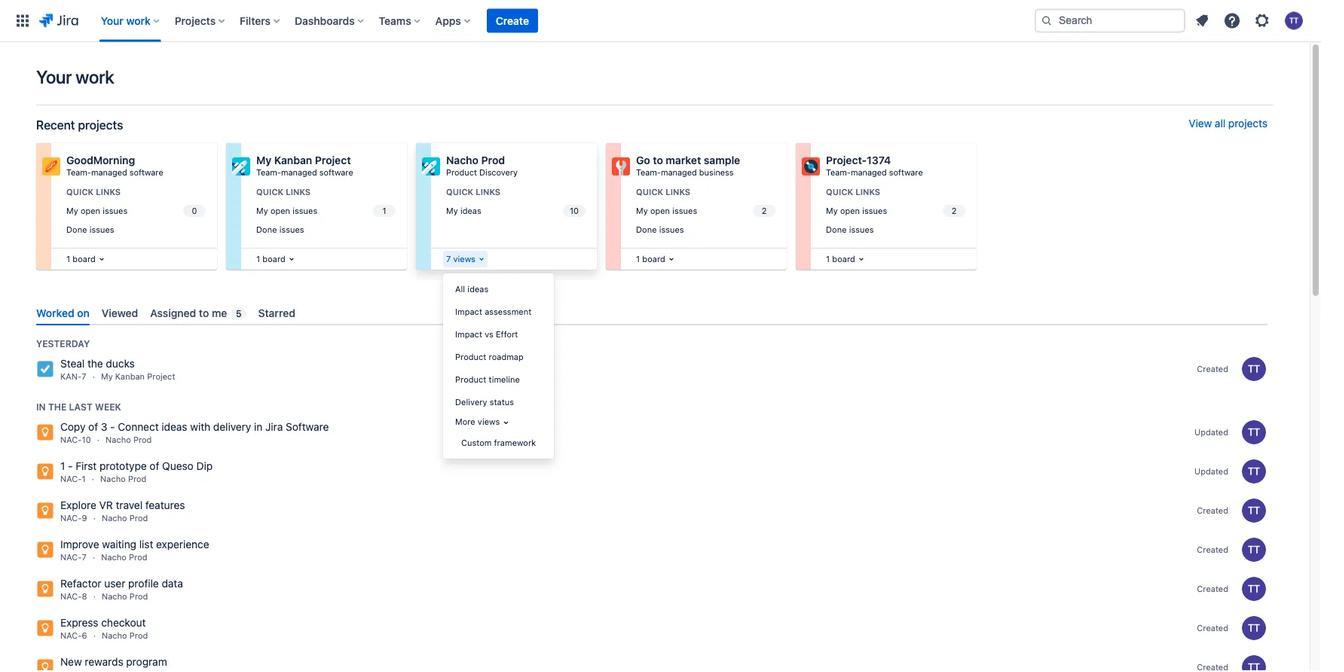 Task type: describe. For each thing, give the bounding box(es) containing it.
nacho inside the improve waiting list experience nac-7 · nacho prod
[[101, 553, 127, 563]]

new rewards program link
[[30, 649, 1274, 672]]

9
[[82, 514, 87, 524]]

1 for goodmorning
[[66, 254, 70, 264]]

delivery status
[[455, 398, 514, 408]]

done for 1374
[[826, 225, 847, 234]]

rewards
[[85, 657, 123, 669]]

quick for goodmorning
[[66, 187, 94, 197]]

dashboards
[[295, 14, 355, 27]]

6
[[82, 632, 87, 641]]

go
[[636, 154, 651, 167]]

nacho inside the explore vr travel features nac-9 · nacho prod
[[102, 514, 127, 524]]

copy of 3 - connect ideas with delivery in jira software nac-10 · nacho prod
[[60, 421, 329, 445]]

quick links for market
[[636, 187, 691, 197]]

nac- inside refactor user profile data nac-8 · nacho prod
[[60, 592, 82, 602]]

improve waiting list experience nac-7 · nacho prod
[[60, 539, 209, 563]]

ideas for my ideas
[[461, 206, 482, 216]]

impact vs effort link
[[452, 327, 521, 343]]

teams
[[379, 14, 411, 27]]

done issues link for team-
[[253, 221, 398, 238]]

1 for go to market sample
[[636, 254, 640, 264]]

queso
[[162, 460, 194, 473]]

projects
[[175, 14, 216, 27]]

managed inside go to market sample team-managed business
[[661, 168, 697, 178]]

sample
[[704, 154, 741, 167]]

8
[[82, 592, 87, 602]]

improve
[[60, 539, 99, 551]]

nacho inside "copy of 3 - connect ideas with delivery in jira software nac-10 · nacho prod"
[[106, 436, 131, 445]]

the for steal
[[87, 358, 103, 370]]

more
[[455, 417, 476, 427]]

product roadmap
[[455, 353, 524, 362]]

vs
[[485, 330, 494, 340]]

new rewards program
[[60, 657, 167, 669]]

board image for team-
[[286, 253, 298, 265]]

my open issues link for team-
[[253, 203, 398, 220]]

terry turtle image for 1 - first prototype of queso dip
[[1243, 460, 1267, 484]]

updated for copy of 3 - connect ideas with delivery in jira software
[[1195, 428, 1229, 438]]

goodmorning team-managed software
[[66, 154, 163, 178]]

to for assigned
[[199, 307, 209, 319]]

kan-
[[60, 372, 82, 382]]

timeline
[[489, 375, 520, 385]]

nacho inside refactor user profile data nac-8 · nacho prod
[[102, 592, 127, 602]]

kanban inside my kanban project team-managed software
[[274, 154, 312, 167]]

user
[[104, 578, 125, 591]]

kanban inside steal the ducks kan-7 · my kanban project
[[115, 372, 145, 382]]

refactor
[[60, 578, 101, 591]]

me
[[212, 307, 227, 319]]

ideas inside "copy of 3 - connect ideas with delivery in jira software nac-10 · nacho prod"
[[162, 421, 187, 434]]

create button
[[487, 9, 538, 33]]

my open issues link for managed
[[823, 203, 968, 220]]

vr
[[99, 500, 113, 512]]

product timeline
[[455, 375, 520, 385]]

view
[[1189, 117, 1213, 130]]

my ideas
[[446, 206, 482, 216]]

week
[[95, 402, 121, 413]]

1374
[[867, 154, 892, 167]]

first
[[76, 460, 97, 473]]

my open issues link for software
[[63, 203, 208, 220]]

1 board button for managed
[[63, 251, 108, 268]]

links for managed
[[96, 187, 121, 197]]

terry turtle image for copy of 3 - connect ideas with delivery in jira software
[[1243, 421, 1267, 445]]

0 horizontal spatial work
[[76, 66, 114, 87]]

product timeline button
[[443, 369, 554, 391]]

projects button
[[170, 9, 231, 33]]

product inside "nacho prod product discovery"
[[446, 168, 477, 178]]

· inside refactor user profile data nac-8 · nacho prod
[[93, 592, 96, 602]]

custom framework
[[461, 438, 536, 448]]

1 for my kanban project
[[256, 254, 260, 264]]

the for in
[[48, 402, 67, 413]]

prod inside 1 - first prototype of queso dip nac-1 · nacho prod
[[128, 475, 147, 485]]

all ideas link
[[452, 281, 492, 298]]

recent projects
[[36, 118, 123, 132]]

primary element
[[9, 0, 1035, 42]]

express
[[60, 617, 98, 630]]

impact assessment
[[455, 307, 532, 317]]

· inside the improve waiting list experience nac-7 · nacho prod
[[93, 553, 95, 563]]

open for to
[[651, 206, 670, 216]]

terry turtle image inside new rewards program "link"
[[1243, 656, 1267, 672]]

· inside express checkout nac-6 · nacho prod
[[93, 632, 96, 641]]

connect
[[118, 421, 159, 434]]

jira
[[265, 421, 283, 434]]

done issues for project
[[256, 225, 304, 234]]

worked
[[36, 307, 74, 319]]

prod inside "copy of 3 - connect ideas with delivery in jira software nac-10 · nacho prod"
[[133, 436, 152, 445]]

waiting
[[102, 539, 137, 551]]

managed inside goodmorning team-managed software
[[91, 168, 127, 178]]

my inside steal the ducks kan-7 · my kanban project
[[101, 372, 113, 382]]

1 horizontal spatial projects
[[1229, 117, 1268, 130]]

yesterday
[[36, 339, 90, 349]]

banner containing your work
[[0, 0, 1322, 42]]

of inside 1 - first prototype of queso dip nac-1 · nacho prod
[[150, 460, 159, 473]]

done issues link for software
[[63, 221, 208, 238]]

created for refactor user profile data
[[1198, 585, 1229, 594]]

1 board button for market
[[633, 251, 678, 268]]

board for project
[[263, 254, 286, 264]]

links for product
[[476, 187, 501, 197]]

nac- inside the explore vr travel features nac-9 · nacho prod
[[60, 514, 82, 524]]

nacho inside "nacho prod product discovery"
[[446, 154, 479, 167]]

open for 1374
[[841, 206, 860, 216]]

features
[[145, 500, 185, 512]]

· inside steal the ducks kan-7 · my kanban project
[[92, 372, 95, 382]]

your work button
[[96, 9, 166, 33]]

my kanban project team-managed software
[[256, 154, 353, 178]]

delivery
[[213, 421, 251, 434]]

status
[[490, 398, 514, 408]]

business
[[700, 168, 734, 178]]

filters button
[[235, 9, 286, 33]]

done issues for managed
[[66, 225, 114, 234]]

in the last week
[[36, 402, 121, 413]]

apps button
[[431, 9, 476, 33]]

assigned to me
[[150, 307, 227, 319]]

nac- inside 1 - first prototype of queso dip nac-1 · nacho prod
[[60, 475, 82, 485]]

delivery
[[455, 398, 488, 408]]

custom framework button
[[449, 432, 548, 455]]

links for project
[[286, 187, 311, 197]]

links for market
[[666, 187, 691, 197]]

assigned
[[150, 307, 196, 319]]

nacho inside 1 - first prototype of queso dip nac-1 · nacho prod
[[100, 475, 126, 485]]

7 inside steal the ducks kan-7 · my kanban project
[[82, 372, 86, 382]]

your work inside popup button
[[101, 14, 151, 27]]

impact assessment link
[[452, 304, 535, 320]]

done issues link for sample
[[633, 221, 778, 238]]

1 - first prototype of queso dip nac-1 · nacho prod
[[60, 460, 213, 485]]

profile
[[128, 578, 159, 591]]

more views
[[455, 417, 500, 427]]

viewed
[[102, 307, 138, 319]]

7 inside 'dropdown button'
[[446, 254, 451, 264]]

open for kanban
[[271, 206, 290, 216]]

impact assessment button
[[443, 301, 554, 323]]

express checkout nac-6 · nacho prod
[[60, 617, 148, 641]]

1 board for team-
[[826, 254, 856, 264]]

- inside "copy of 3 - connect ideas with delivery in jira software nac-10 · nacho prod"
[[110, 421, 115, 434]]

done for to
[[636, 225, 657, 234]]

search image
[[1041, 15, 1053, 27]]

board for managed
[[73, 254, 96, 264]]

created for steal the ducks
[[1198, 364, 1229, 374]]

explore vr travel features nac-9 · nacho prod
[[60, 500, 185, 524]]

effort
[[496, 330, 518, 340]]

teams button
[[374, 9, 427, 33]]

explore
[[60, 500, 96, 512]]

terry turtle image for refactor user profile data
[[1243, 578, 1267, 602]]

nac- inside the improve waiting list experience nac-7 · nacho prod
[[60, 553, 82, 563]]

nac- inside "copy of 3 - connect ideas with delivery in jira software nac-10 · nacho prod"
[[60, 436, 82, 445]]

board for market
[[643, 254, 666, 264]]



Task type: locate. For each thing, give the bounding box(es) containing it.
4 done issues from the left
[[826, 225, 874, 234]]

done down my kanban project team-managed software
[[256, 225, 277, 234]]

quick up my ideas
[[446, 187, 474, 197]]

product for product roadmap
[[455, 353, 487, 362]]

3 software from the left
[[890, 168, 923, 178]]

done down goodmorning
[[66, 225, 87, 234]]

the right steal
[[87, 358, 103, 370]]

my inside my kanban project team-managed software
[[256, 154, 272, 167]]

2 managed from the left
[[281, 168, 317, 178]]

goodmorning
[[66, 154, 135, 167]]

done issues for team-
[[826, 225, 874, 234]]

dashboards button
[[290, 9, 370, 33]]

2 1 board button from the left
[[253, 251, 298, 268]]

1 nac- from the top
[[60, 436, 82, 445]]

3 managed from the left
[[661, 168, 697, 178]]

open down project-
[[841, 206, 860, 216]]

1 horizontal spatial kanban
[[274, 154, 312, 167]]

prod down connect
[[133, 436, 152, 445]]

done issues down project-1374 team-managed software
[[826, 225, 874, 234]]

terry turtle image for express checkout
[[1243, 617, 1267, 641]]

2 my open issues from the left
[[256, 206, 318, 216]]

1 vertical spatial ideas
[[468, 285, 489, 294]]

3 board from the left
[[643, 254, 666, 264]]

1 vertical spatial your
[[36, 66, 72, 87]]

· right 6 at the bottom
[[93, 632, 96, 641]]

3 1 board button from the left
[[633, 251, 678, 268]]

tab list containing worked on
[[30, 301, 1274, 326]]

2 terry turtle image from the top
[[1243, 539, 1267, 563]]

your profile and settings image
[[1286, 12, 1304, 30]]

1 created from the top
[[1198, 364, 1229, 374]]

board image down status
[[500, 417, 512, 429]]

work left projects
[[126, 14, 151, 27]]

1 vertical spatial to
[[199, 307, 209, 319]]

help image
[[1224, 12, 1242, 30]]

1 vertical spatial updated
[[1195, 467, 1229, 477]]

3 quick from the left
[[446, 187, 474, 197]]

1 vertical spatial 7
[[82, 372, 86, 382]]

views for more views
[[478, 417, 500, 427]]

1 board for managed
[[66, 254, 96, 264]]

2 team- from the left
[[256, 168, 281, 178]]

0 horizontal spatial views
[[454, 254, 476, 264]]

4 terry turtle image from the top
[[1243, 578, 1267, 602]]

0 vertical spatial the
[[87, 358, 103, 370]]

quick for project-
[[826, 187, 854, 197]]

impact vs effort button
[[443, 323, 554, 346]]

steal
[[60, 358, 85, 370]]

refactor user profile data nac-8 · nacho prod
[[60, 578, 183, 602]]

0 vertical spatial -
[[110, 421, 115, 434]]

nacho prod product discovery
[[446, 154, 518, 178]]

of left queso
[[150, 460, 159, 473]]

projects right the all
[[1229, 117, 1268, 130]]

to inside go to market sample team-managed business
[[653, 154, 663, 167]]

0 vertical spatial kanban
[[274, 154, 312, 167]]

0 vertical spatial of
[[88, 421, 98, 434]]

to right go
[[653, 154, 663, 167]]

my
[[256, 154, 272, 167], [66, 206, 78, 216], [256, 206, 268, 216], [446, 206, 458, 216], [636, 206, 648, 216], [826, 206, 838, 216], [101, 372, 113, 382]]

2 done issues link from the left
[[253, 221, 398, 238]]

my for my
[[256, 206, 268, 216]]

done for team-
[[66, 225, 87, 234]]

2 nac- from the top
[[60, 475, 82, 485]]

1 for project-1374
[[826, 254, 830, 264]]

quick links down project-
[[826, 187, 881, 197]]

· right 8
[[93, 592, 96, 602]]

impact for impact assessment
[[455, 307, 483, 317]]

ideas down "nacho prod product discovery"
[[461, 206, 482, 216]]

my open issues link down project-1374 team-managed software
[[823, 203, 968, 220]]

prod down checkout
[[130, 632, 148, 641]]

1 terry turtle image from the top
[[1243, 358, 1267, 382]]

done issues down go to market sample team-managed business
[[636, 225, 684, 234]]

3 team- from the left
[[636, 168, 661, 178]]

1 done issues from the left
[[66, 225, 114, 234]]

nac- down copy
[[60, 436, 82, 445]]

of left 3
[[88, 421, 98, 434]]

3 terry turtle image from the top
[[1243, 460, 1267, 484]]

impact left vs
[[455, 330, 483, 340]]

quick
[[66, 187, 94, 197], [256, 187, 284, 197], [446, 187, 474, 197], [636, 187, 664, 197], [826, 187, 854, 197]]

project-
[[826, 154, 867, 167]]

· down improve
[[93, 553, 95, 563]]

7
[[446, 254, 451, 264], [82, 372, 86, 382], [82, 553, 87, 563]]

work inside popup button
[[126, 14, 151, 27]]

view all projects link
[[1189, 117, 1268, 133]]

create
[[496, 14, 529, 27]]

1 1 board from the left
[[66, 254, 96, 264]]

views inside 7 views 'dropdown button'
[[454, 254, 476, 264]]

1 horizontal spatial -
[[110, 421, 115, 434]]

all ideas
[[455, 285, 489, 294]]

updated for 1 - first prototype of queso dip
[[1195, 467, 1229, 477]]

1 my open issues from the left
[[66, 206, 128, 216]]

7 views button
[[443, 251, 488, 268]]

my open issues down go to market sample team-managed business
[[636, 206, 698, 216]]

product
[[446, 168, 477, 178], [455, 353, 487, 362], [455, 375, 487, 385]]

market
[[666, 154, 702, 167]]

1 done from the left
[[66, 225, 87, 234]]

2 software from the left
[[320, 168, 353, 178]]

quick down goodmorning
[[66, 187, 94, 197]]

· right "kan-"
[[92, 372, 95, 382]]

nacho down 3
[[106, 436, 131, 445]]

1 1 board button from the left
[[63, 251, 108, 268]]

7 views
[[446, 254, 476, 264]]

4 team- from the left
[[826, 168, 851, 178]]

done
[[66, 225, 87, 234], [256, 225, 277, 234], [636, 225, 657, 234], [826, 225, 847, 234]]

2 vertical spatial product
[[455, 375, 487, 385]]

copy
[[60, 421, 86, 434]]

0 horizontal spatial project
[[147, 372, 175, 382]]

your work left projects
[[101, 14, 151, 27]]

with
[[190, 421, 210, 434]]

product down impact vs effort link
[[455, 353, 487, 362]]

ideas inside button
[[468, 285, 489, 294]]

team- inside goodmorning team-managed software
[[66, 168, 91, 178]]

1 horizontal spatial your
[[101, 14, 124, 27]]

prototype
[[100, 460, 147, 473]]

nac- inside express checkout nac-6 · nacho prod
[[60, 632, 82, 641]]

my open issues for managed
[[66, 206, 128, 216]]

product inside "product roadmap" "link"
[[455, 353, 487, 362]]

ideas for all ideas
[[468, 285, 489, 294]]

3 nac- from the top
[[60, 514, 82, 524]]

my open issues down project-1374 team-managed software
[[826, 206, 888, 216]]

1 horizontal spatial of
[[150, 460, 159, 473]]

0 vertical spatial product
[[446, 168, 477, 178]]

2 1 board from the left
[[256, 254, 286, 264]]

0 vertical spatial impact
[[455, 307, 483, 317]]

2 updated from the top
[[1195, 467, 1229, 477]]

my open issues
[[66, 206, 128, 216], [256, 206, 318, 216], [636, 206, 698, 216], [826, 206, 888, 216]]

done issues link down business
[[633, 221, 778, 238]]

0 horizontal spatial kanban
[[115, 372, 145, 382]]

created for express checkout
[[1198, 624, 1229, 634]]

my open issues link down my kanban project team-managed software
[[253, 203, 398, 220]]

done issues
[[66, 225, 114, 234], [256, 225, 304, 234], [636, 225, 684, 234], [826, 225, 874, 234]]

my open issues down goodmorning team-managed software
[[66, 206, 128, 216]]

3 terry turtle image from the top
[[1243, 617, 1267, 641]]

links down discovery
[[476, 187, 501, 197]]

my open issues link for sample
[[633, 203, 778, 220]]

3 1 board from the left
[[636, 254, 666, 264]]

2 quick links from the left
[[256, 187, 311, 197]]

to left the me
[[199, 307, 209, 319]]

links down goodmorning team-managed software
[[96, 187, 121, 197]]

4 1 board button from the left
[[823, 251, 868, 268]]

all
[[1215, 117, 1226, 130]]

1 vertical spatial board image
[[500, 417, 512, 429]]

work
[[126, 14, 151, 27], [76, 66, 114, 87]]

board image inside "group"
[[500, 417, 512, 429]]

team- inside project-1374 team-managed software
[[826, 168, 851, 178]]

3 my open issues link from the left
[[633, 203, 778, 220]]

1 board image from the left
[[96, 253, 108, 265]]

my for nacho
[[446, 206, 458, 216]]

nacho down prototype
[[100, 475, 126, 485]]

views for 7 views
[[454, 254, 476, 264]]

prod down "list"
[[129, 553, 147, 563]]

1 done issues link from the left
[[63, 221, 208, 238]]

3 open from the left
[[651, 206, 670, 216]]

4 my open issues from the left
[[826, 206, 888, 216]]

quick links down my kanban project team-managed software
[[256, 187, 311, 197]]

2 impact from the top
[[455, 330, 483, 340]]

your work
[[101, 14, 151, 27], [36, 66, 114, 87]]

6 nac- from the top
[[60, 632, 82, 641]]

· right 9
[[93, 514, 96, 524]]

open for team-
[[81, 206, 100, 216]]

2 vertical spatial 7
[[82, 553, 87, 563]]

views up all
[[454, 254, 476, 264]]

0 horizontal spatial the
[[48, 402, 67, 413]]

0 horizontal spatial board image
[[476, 253, 488, 265]]

1 board
[[66, 254, 96, 264], [256, 254, 286, 264], [636, 254, 666, 264], [826, 254, 856, 264]]

1 team- from the left
[[66, 168, 91, 178]]

0 vertical spatial your work
[[101, 14, 151, 27]]

1 board from the left
[[73, 254, 96, 264]]

nacho down checkout
[[102, 632, 127, 641]]

- right 3
[[110, 421, 115, 434]]

appswitcher icon image
[[14, 12, 32, 30]]

my open issues for market
[[636, 206, 698, 216]]

project inside steal the ducks kan-7 · my kanban project
[[147, 372, 175, 382]]

project
[[315, 154, 351, 167], [147, 372, 175, 382]]

2 board image from the left
[[286, 253, 298, 265]]

0 horizontal spatial software
[[130, 168, 163, 178]]

projects
[[1229, 117, 1268, 130], [78, 118, 123, 132]]

5 quick links from the left
[[826, 187, 881, 197]]

prod up discovery
[[481, 154, 505, 167]]

3 done issues link from the left
[[633, 221, 778, 238]]

2 my open issues link from the left
[[253, 203, 398, 220]]

· right 10
[[97, 436, 100, 445]]

1 horizontal spatial the
[[87, 358, 103, 370]]

managed inside my kanban project team-managed software
[[281, 168, 317, 178]]

1 vertical spatial views
[[478, 417, 500, 427]]

1 quick from the left
[[66, 187, 94, 197]]

product left discovery
[[446, 168, 477, 178]]

to for go
[[653, 154, 663, 167]]

product for product timeline
[[455, 375, 487, 385]]

my open issues for project
[[256, 206, 318, 216]]

my open issues for team-
[[826, 206, 888, 216]]

done issues link down goodmorning team-managed software
[[63, 221, 208, 238]]

0 horizontal spatial to
[[199, 307, 209, 319]]

board image
[[476, 253, 488, 265], [500, 417, 512, 429]]

prod inside the explore vr travel features nac-9 · nacho prod
[[130, 514, 148, 524]]

on
[[77, 307, 90, 319]]

team-
[[66, 168, 91, 178], [256, 168, 281, 178], [636, 168, 661, 178], [826, 168, 851, 178]]

done issues link down my kanban project team-managed software
[[253, 221, 398, 238]]

terry turtle image for explore vr travel features
[[1243, 499, 1267, 523]]

my for goodmorning
[[66, 206, 78, 216]]

· inside 1 - first prototype of queso dip nac-1 · nacho prod
[[92, 475, 94, 485]]

your inside popup button
[[101, 14, 124, 27]]

my open issues link down goodmorning team-managed software
[[63, 203, 208, 220]]

2 links from the left
[[286, 187, 311, 197]]

work up recent projects at left top
[[76, 66, 114, 87]]

· inside the explore vr travel features nac-9 · nacho prod
[[93, 514, 96, 524]]

product roadmap button
[[443, 346, 554, 369]]

0 horizontal spatial -
[[68, 460, 73, 473]]

delivery status button
[[443, 391, 554, 414]]

done for kanban
[[256, 225, 277, 234]]

1 horizontal spatial project
[[315, 154, 351, 167]]

done issues link down project-1374 team-managed software
[[823, 221, 968, 238]]

5 nac- from the top
[[60, 592, 82, 602]]

the
[[87, 358, 103, 370], [48, 402, 67, 413]]

quick links for team-
[[826, 187, 881, 197]]

·
[[92, 372, 95, 382], [97, 436, 100, 445], [92, 475, 94, 485], [93, 514, 96, 524], [93, 553, 95, 563], [93, 592, 96, 602], [93, 632, 96, 641]]

my open issues link down business
[[633, 203, 778, 220]]

nacho inside express checkout nac-6 · nacho prod
[[102, 632, 127, 641]]

3 my open issues from the left
[[636, 206, 698, 216]]

4 links from the left
[[666, 187, 691, 197]]

3 quick links from the left
[[446, 187, 501, 197]]

filters
[[240, 14, 271, 27]]

quick for go
[[636, 187, 664, 197]]

software
[[286, 421, 329, 434]]

terry turtle image for improve waiting list experience
[[1243, 539, 1267, 563]]

7 inside the improve waiting list experience nac-7 · nacho prod
[[82, 553, 87, 563]]

to
[[653, 154, 663, 167], [199, 307, 209, 319]]

open down go to market sample team-managed business
[[651, 206, 670, 216]]

product timeline link
[[452, 372, 523, 388]]

1 vertical spatial -
[[68, 460, 73, 473]]

3 created from the top
[[1198, 545, 1229, 555]]

0 vertical spatial updated
[[1195, 428, 1229, 438]]

prod inside refactor user profile data nac-8 · nacho prod
[[130, 592, 148, 602]]

ducks
[[106, 358, 135, 370]]

quick links down go to market sample team-managed business
[[636, 187, 691, 197]]

product inside product timeline link
[[455, 375, 487, 385]]

impact for impact vs effort
[[455, 330, 483, 340]]

managed
[[91, 168, 127, 178], [281, 168, 317, 178], [661, 168, 697, 178], [851, 168, 887, 178]]

prod inside the improve waiting list experience nac-7 · nacho prod
[[129, 553, 147, 563]]

board image for software
[[96, 253, 108, 265]]

quick links up my ideas
[[446, 187, 501, 197]]

in
[[254, 421, 263, 434]]

board image for sample
[[666, 253, 678, 265]]

2 open from the left
[[271, 206, 290, 216]]

- left first
[[68, 460, 73, 473]]

1 vertical spatial your work
[[36, 66, 114, 87]]

2 quick from the left
[[256, 187, 284, 197]]

impact inside 'link'
[[455, 307, 483, 317]]

done down go
[[636, 225, 657, 234]]

3 done from the left
[[636, 225, 657, 234]]

quick down go
[[636, 187, 664, 197]]

open down goodmorning team-managed software
[[81, 206, 100, 216]]

3 links from the left
[[476, 187, 501, 197]]

updated
[[1195, 428, 1229, 438], [1195, 467, 1229, 477]]

team- inside go to market sample team-managed business
[[636, 168, 661, 178]]

2 created from the top
[[1198, 506, 1229, 516]]

prod down prototype
[[128, 475, 147, 485]]

links down project-1374 team-managed software
[[856, 187, 881, 197]]

quick for nacho
[[446, 187, 474, 197]]

product up the delivery
[[455, 375, 487, 385]]

apps
[[436, 14, 461, 27]]

nac- down explore
[[60, 514, 82, 524]]

1 links from the left
[[96, 187, 121, 197]]

2 done from the left
[[256, 225, 277, 234]]

5 created from the top
[[1198, 624, 1229, 634]]

software inside my kanban project team-managed software
[[320, 168, 353, 178]]

links down my kanban project team-managed software
[[286, 187, 311, 197]]

4 open from the left
[[841, 206, 860, 216]]

my for project-
[[826, 206, 838, 216]]

settings image
[[1254, 12, 1272, 30]]

done issues link for managed
[[823, 221, 968, 238]]

1 vertical spatial kanban
[[115, 372, 145, 382]]

1 board for market
[[636, 254, 666, 264]]

4 created from the top
[[1198, 585, 1229, 594]]

3
[[101, 421, 107, 434]]

projects up goodmorning
[[78, 118, 123, 132]]

quick links down goodmorning
[[66, 187, 121, 197]]

0 vertical spatial project
[[315, 154, 351, 167]]

5 quick from the left
[[826, 187, 854, 197]]

prod down profile
[[130, 592, 148, 602]]

notifications image
[[1194, 12, 1212, 30]]

1 open from the left
[[81, 206, 100, 216]]

views down delivery status
[[478, 417, 500, 427]]

nacho down user
[[102, 592, 127, 602]]

experience
[[156, 539, 209, 551]]

terry turtle image
[[1243, 358, 1267, 382], [1243, 421, 1267, 445], [1243, 460, 1267, 484], [1243, 578, 1267, 602]]

banner
[[0, 0, 1322, 42]]

4 nac- from the top
[[60, 553, 82, 563]]

nac- down refactor
[[60, 592, 82, 602]]

terry turtle image
[[1243, 499, 1267, 523], [1243, 539, 1267, 563], [1243, 617, 1267, 641], [1243, 656, 1267, 672]]

0 horizontal spatial your
[[36, 66, 72, 87]]

links for team-
[[856, 187, 881, 197]]

0 vertical spatial to
[[653, 154, 663, 167]]

board for team-
[[833, 254, 856, 264]]

1 quick links from the left
[[66, 187, 121, 197]]

roadmap
[[489, 353, 524, 362]]

1 board button for team-
[[823, 251, 868, 268]]

board image up all ideas
[[476, 253, 488, 265]]

done issues for market
[[636, 225, 684, 234]]

1 my open issues link from the left
[[63, 203, 208, 220]]

my open issues down my kanban project team-managed software
[[256, 206, 318, 216]]

2 vertical spatial ideas
[[162, 421, 187, 434]]

1 vertical spatial of
[[150, 460, 159, 473]]

my open issues link
[[63, 203, 208, 220], [253, 203, 398, 220], [633, 203, 778, 220], [823, 203, 968, 220]]

nac-
[[60, 436, 82, 445], [60, 475, 82, 485], [60, 514, 82, 524], [60, 553, 82, 563], [60, 592, 82, 602], [60, 632, 82, 641]]

0 vertical spatial ideas
[[461, 206, 482, 216]]

quick down project-
[[826, 187, 854, 197]]

quick links for product
[[446, 187, 501, 197]]

quick links for project
[[256, 187, 311, 197]]

0 horizontal spatial projects
[[78, 118, 123, 132]]

1
[[66, 254, 70, 264], [256, 254, 260, 264], [636, 254, 640, 264], [826, 254, 830, 264], [60, 460, 65, 473], [82, 475, 86, 485]]

group
[[443, 274, 554, 459]]

project inside my kanban project team-managed software
[[315, 154, 351, 167]]

nacho down vr
[[102, 514, 127, 524]]

created for improve waiting list experience
[[1198, 545, 1229, 555]]

view all projects
[[1189, 117, 1268, 130]]

0 horizontal spatial of
[[88, 421, 98, 434]]

3 done issues from the left
[[636, 225, 684, 234]]

1 managed from the left
[[91, 168, 127, 178]]

ideas right all
[[468, 285, 489, 294]]

4 terry turtle image from the top
[[1243, 656, 1267, 672]]

1 vertical spatial impact
[[455, 330, 483, 340]]

jira image
[[39, 12, 78, 30], [39, 12, 78, 30]]

1 impact from the top
[[455, 307, 483, 317]]

2 done issues from the left
[[256, 225, 304, 234]]

team- inside my kanban project team-managed software
[[256, 168, 281, 178]]

terry turtle image for steal the ducks
[[1243, 358, 1267, 382]]

1 vertical spatial product
[[455, 353, 487, 362]]

1 horizontal spatial views
[[478, 417, 500, 427]]

impact vs effort
[[455, 330, 518, 340]]

program
[[126, 657, 167, 669]]

tab list
[[30, 301, 1274, 326]]

4 board image from the left
[[856, 253, 868, 265]]

software inside goodmorning team-managed software
[[130, 168, 163, 178]]

2 terry turtle image from the top
[[1243, 421, 1267, 445]]

0 vertical spatial 7
[[446, 254, 451, 264]]

4 quick from the left
[[636, 187, 664, 197]]

1 vertical spatial the
[[48, 402, 67, 413]]

done issues down my kanban project team-managed software
[[256, 225, 304, 234]]

my for go
[[636, 206, 648, 216]]

quick for my
[[256, 187, 284, 197]]

4 board from the left
[[833, 254, 856, 264]]

starred
[[258, 307, 296, 319]]

prod down travel
[[130, 514, 148, 524]]

group containing all ideas
[[443, 274, 554, 459]]

recent
[[36, 118, 75, 132]]

your work up recent projects at left top
[[36, 66, 114, 87]]

2 horizontal spatial software
[[890, 168, 923, 178]]

travel
[[116, 500, 143, 512]]

4 done from the left
[[826, 225, 847, 234]]

1 vertical spatial project
[[147, 372, 175, 382]]

quick down my kanban project team-managed software
[[256, 187, 284, 197]]

software inside project-1374 team-managed software
[[890, 168, 923, 178]]

4 my open issues link from the left
[[823, 203, 968, 220]]

assessment
[[485, 307, 532, 317]]

board image
[[96, 253, 108, 265], [286, 253, 298, 265], [666, 253, 678, 265], [856, 253, 868, 265]]

0 vertical spatial board image
[[476, 253, 488, 265]]

kanban
[[274, 154, 312, 167], [115, 372, 145, 382]]

custom framework link
[[458, 435, 539, 452]]

4 quick links from the left
[[636, 187, 691, 197]]

done down project-
[[826, 225, 847, 234]]

Search field
[[1035, 9, 1186, 33]]

0 vertical spatial work
[[126, 14, 151, 27]]

1 vertical spatial work
[[76, 66, 114, 87]]

- inside 1 - first prototype of queso dip nac-1 · nacho prod
[[68, 460, 73, 473]]

3 board image from the left
[[666, 253, 678, 265]]

1 updated from the top
[[1195, 428, 1229, 438]]

1 board button for project
[[253, 251, 298, 268]]

open down my kanban project team-managed software
[[271, 206, 290, 216]]

nac- down first
[[60, 475, 82, 485]]

4 managed from the left
[[851, 168, 887, 178]]

1 horizontal spatial work
[[126, 14, 151, 27]]

project-1374 team-managed software
[[826, 154, 923, 178]]

list
[[139, 539, 153, 551]]

the inside steal the ducks kan-7 · my kanban project
[[87, 358, 103, 370]]

dip
[[196, 460, 213, 473]]

1 software from the left
[[130, 168, 163, 178]]

last
[[69, 402, 93, 413]]

1 horizontal spatial software
[[320, 168, 353, 178]]

managed inside project-1374 team-managed software
[[851, 168, 887, 178]]

nac- down express
[[60, 632, 82, 641]]

1 board for project
[[256, 254, 286, 264]]

created for explore vr travel features
[[1198, 506, 1229, 516]]

prod inside express checkout nac-6 · nacho prod
[[130, 632, 148, 641]]

all ideas button
[[443, 278, 554, 301]]

1 horizontal spatial board image
[[500, 417, 512, 429]]

nac- down improve
[[60, 553, 82, 563]]

5 links from the left
[[856, 187, 881, 197]]

0 vertical spatial views
[[454, 254, 476, 264]]

prod inside "nacho prod product discovery"
[[481, 154, 505, 167]]

1 terry turtle image from the top
[[1243, 499, 1267, 523]]

board image inside 7 views 'dropdown button'
[[476, 253, 488, 265]]

all
[[455, 285, 465, 294]]

2 board from the left
[[263, 254, 286, 264]]

links down go to market sample team-managed business
[[666, 187, 691, 197]]

my ideas link
[[443, 203, 588, 220]]

issues
[[103, 206, 128, 216], [293, 206, 318, 216], [673, 206, 698, 216], [863, 206, 888, 216], [89, 225, 114, 234], [279, 225, 304, 234], [660, 225, 684, 234], [850, 225, 874, 234]]

nacho up my ideas
[[446, 154, 479, 167]]

1 horizontal spatial to
[[653, 154, 663, 167]]

ideas left with
[[162, 421, 187, 434]]

4 1 board from the left
[[826, 254, 856, 264]]

· inside "copy of 3 - connect ideas with delivery in jira software nac-10 · nacho prod"
[[97, 436, 100, 445]]

of inside "copy of 3 - connect ideas with delivery in jira software nac-10 · nacho prod"
[[88, 421, 98, 434]]

ideas
[[461, 206, 482, 216], [468, 285, 489, 294], [162, 421, 187, 434]]

the right in
[[48, 402, 67, 413]]

· down first
[[92, 475, 94, 485]]

done issues down goodmorning team-managed software
[[66, 225, 114, 234]]

worked on
[[36, 307, 90, 319]]

4 done issues link from the left
[[823, 221, 968, 238]]

board image for managed
[[856, 253, 868, 265]]

quick links for managed
[[66, 187, 121, 197]]

0 vertical spatial your
[[101, 14, 124, 27]]

impact down all ideas
[[455, 307, 483, 317]]

nacho down the waiting
[[101, 553, 127, 563]]



Task type: vqa. For each thing, say whether or not it's contained in the screenshot.


